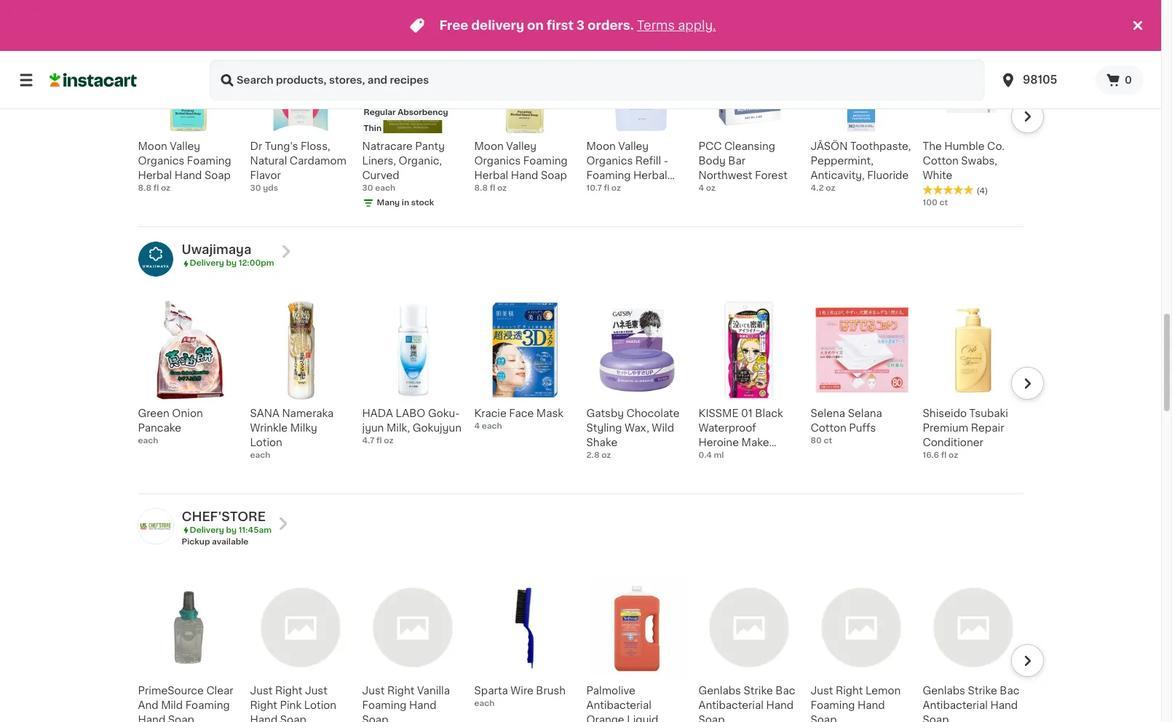 Task type: locate. For each thing, give the bounding box(es) containing it.
right left lemon
[[836, 685, 863, 696]]

hand inside "just right vanilla foaming hand soap"
[[409, 700, 437, 710]]

regular absorbency
[[364, 109, 448, 117]]

2 horizontal spatial moon
[[586, 141, 616, 152]]

free
[[439, 20, 468, 31]]

1 vertical spatial 4
[[474, 422, 480, 430]]

1 horizontal spatial 4
[[698, 184, 704, 192]]

2 bac from the left
[[1000, 685, 1019, 696]]

by up available
[[226, 526, 237, 534]]

kracie
[[474, 408, 507, 418]]

genlabs strike bac antibacterial hand soap
[[698, 685, 795, 722], [923, 685, 1019, 722]]

chef'store image
[[138, 509, 173, 543]]

ct right 80
[[824, 436, 832, 444]]

item carousel region
[[118, 27, 1044, 221], [118, 294, 1044, 487], [118, 571, 1044, 722]]

shiseido tsubaki premium repair conditioner 16.6 fl oz
[[923, 408, 1008, 459]]

16.6
[[923, 451, 939, 459]]

toothpaste,
[[850, 141, 911, 152]]

100
[[923, 199, 938, 207]]

hand inside just right just right pink lotion hand soap
[[250, 715, 278, 722]]

hand inside 'primesource clear and mild foaming hand soap'
[[138, 715, 165, 722]]

0 horizontal spatial 8.8
[[138, 184, 151, 192]]

1 antibacterial from the left
[[586, 700, 651, 710]]

face
[[509, 408, 534, 418]]

1 genlabs strike bac antibacterial hand soap link from the left
[[698, 577, 799, 722]]

soap inside just right just right pink lotion hand soap
[[280, 715, 306, 722]]

bar
[[728, 156, 745, 166]]

1 horizontal spatial cotton
[[923, 156, 959, 166]]

1 herbal from the left
[[138, 170, 172, 181]]

moon inside moon valley organics refill - foaming herbal hand soap
[[586, 141, 616, 152]]

delivery by 11:45am
[[190, 526, 272, 534]]

1 30 from the left
[[250, 184, 261, 192]]

fl inside the "hada labo goku- jyun milk, gokujyun 4.7 fl oz"
[[376, 436, 382, 444]]

liquid
[[741, 452, 773, 462]]

1 horizontal spatial genlabs
[[923, 685, 965, 696]]

1 item carousel region from the top
[[118, 27, 1044, 221]]

3 herbal from the left
[[633, 170, 667, 181]]

2 item carousel region from the top
[[118, 294, 1044, 487]]

cotton
[[923, 156, 959, 166], [811, 423, 846, 433]]

dr
[[250, 141, 262, 152]]

each inside kracie face mask 4 each
[[482, 422, 502, 430]]

right inside "just right vanilla foaming hand soap"
[[387, 685, 414, 696]]

2 horizontal spatial valley
[[618, 141, 649, 152]]

2 valley from the left
[[506, 141, 537, 152]]

foaming inside 'primesource clear and mild foaming hand soap'
[[185, 700, 230, 710]]

2 antibacterial from the left
[[698, 700, 764, 710]]

right left 'pink'
[[250, 700, 277, 710]]

organic,
[[399, 156, 442, 166]]

genlabs strike bac antibacterial hand soap for 1st "genlabs strike bac antibacterial hand soap" link from right
[[923, 685, 1019, 722]]

1 horizontal spatial genlabs strike bac antibacterial hand soap link
[[923, 577, 1023, 722]]

0 horizontal spatial antibacterial
[[586, 700, 651, 710]]

hand inside moon valley organics refill - foaming herbal hand soap
[[586, 185, 614, 195]]

2 horizontal spatial antibacterial
[[923, 700, 988, 710]]

item carousel region containing green onion pancake
[[118, 294, 1044, 487]]

1 strike from the left
[[744, 685, 773, 696]]

1 vertical spatial item carousel region
[[118, 294, 1044, 487]]

oz
[[161, 184, 170, 192], [497, 184, 507, 192], [611, 184, 621, 192], [706, 184, 716, 192], [826, 184, 835, 192], [384, 436, 393, 444], [601, 451, 611, 459], [949, 451, 958, 459]]

each down wrinkle
[[250, 451, 270, 459]]

bac
[[776, 685, 795, 696], [1000, 685, 1019, 696]]

0 horizontal spatial genlabs strike bac antibacterial hand soap
[[698, 685, 795, 722]]

3 organics from the left
[[586, 156, 633, 166]]

gokujyun
[[413, 423, 462, 433]]

delivery for delivery by 11:45am
[[190, 526, 224, 534]]

hand
[[174, 170, 202, 181], [511, 170, 538, 181], [586, 185, 614, 195], [409, 700, 437, 710], [766, 700, 794, 710], [858, 700, 885, 710], [990, 700, 1018, 710], [138, 715, 165, 722], [250, 715, 278, 722]]

organics
[[138, 156, 184, 166], [474, 156, 521, 166], [586, 156, 633, 166]]

2.8
[[586, 451, 599, 459]]

0 horizontal spatial 30
[[250, 184, 261, 192]]

natural
[[250, 156, 287, 166]]

0 vertical spatial cotton
[[923, 156, 959, 166]]

genlabs strike bac antibacterial hand soap for 2nd "genlabs strike bac antibacterial hand soap" link from the right
[[698, 685, 795, 722]]

just inside the just right lemon foaming hand soap
[[811, 685, 833, 696]]

premium
[[923, 423, 968, 433]]

★★★★★
[[923, 185, 974, 195], [923, 185, 974, 195]]

each inside 'sparta wire brush each'
[[474, 699, 495, 707]]

each down pancake
[[138, 436, 158, 444]]

antibacterial for 2nd "genlabs strike bac antibacterial hand soap" link from the right
[[698, 700, 764, 710]]

4 inside kracie face mask 4 each
[[474, 422, 480, 430]]

primesource
[[138, 685, 204, 696]]

1 just from the left
[[250, 685, 273, 696]]

lotion right 'pink'
[[304, 700, 336, 710]]

2 genlabs from the left
[[923, 685, 965, 696]]

pink
[[280, 700, 301, 710]]

herbal inside moon valley organics refill - foaming herbal hand soap
[[633, 170, 667, 181]]

1 horizontal spatial herbal
[[474, 170, 508, 181]]

1 horizontal spatial moon
[[474, 141, 504, 152]]

2 herbal from the left
[[474, 170, 508, 181]]

mask
[[536, 408, 564, 418]]

natracare
[[362, 141, 413, 152]]

delivery up pickup available
[[190, 526, 224, 534]]

0 horizontal spatial organics
[[138, 156, 184, 166]]

ct
[[939, 199, 948, 207], [824, 436, 832, 444]]

item carousel region containing primesource clear and mild foaming hand soap
[[118, 571, 1044, 722]]

delivery by 12:00pm
[[190, 259, 274, 267]]

2 genlabs strike bac antibacterial hand soap from the left
[[923, 685, 1019, 722]]

each down the curved at the left of the page
[[375, 184, 395, 192]]

0 horizontal spatial strike
[[744, 685, 773, 696]]

just right vanilla foaming hand soap
[[362, 685, 450, 722]]

0 horizontal spatial moon valley organics foaming herbal hand soap 8.8 fl oz
[[138, 141, 231, 192]]

lotion down wrinkle
[[250, 437, 282, 447]]

1 horizontal spatial valley
[[506, 141, 537, 152]]

1 genlabs strike bac antibacterial hand soap from the left
[[698, 685, 795, 722]]

0 horizontal spatial herbal
[[138, 170, 172, 181]]

1 horizontal spatial strike
[[968, 685, 997, 696]]

0 vertical spatial by
[[226, 259, 237, 267]]

pcc cleansing body bar northwest forest 4 oz
[[698, 141, 788, 192]]

98105 button
[[991, 60, 1096, 100]]

1 genlabs from the left
[[698, 685, 741, 696]]

ct right 100
[[939, 199, 948, 207]]

palmolive antibacterial orange liqu link
[[586, 577, 687, 722]]

1 horizontal spatial ct
[[939, 199, 948, 207]]

0 horizontal spatial genlabs
[[698, 685, 741, 696]]

0 horizontal spatial bac
[[776, 685, 795, 696]]

wild
[[652, 423, 674, 433]]

0 horizontal spatial valley
[[170, 141, 200, 152]]

0 horizontal spatial moon
[[138, 141, 167, 152]]

wrinkle
[[250, 423, 288, 433]]

genlabs for 1st "genlabs strike bac antibacterial hand soap" link from right
[[923, 685, 965, 696]]

2 vertical spatial item carousel region
[[118, 571, 1044, 722]]

0 vertical spatial lotion
[[250, 437, 282, 447]]

just right lemon foaming hand soap link
[[811, 577, 911, 722]]

1 by from the top
[[226, 259, 237, 267]]

kissme
[[698, 408, 739, 418]]

cotton up white
[[923, 156, 959, 166]]

2 by from the top
[[226, 526, 237, 534]]

None search field
[[210, 60, 985, 100]]

genlabs
[[698, 685, 741, 696], [923, 685, 965, 696]]

by for 12:00pm
[[226, 259, 237, 267]]

genlabs strike bac antibacterial hand soap link
[[698, 577, 799, 722], [923, 577, 1023, 722]]

each down sparta at the bottom left
[[474, 699, 495, 707]]

soap
[[205, 170, 231, 181], [541, 170, 567, 181], [616, 185, 643, 195], [168, 715, 194, 722], [280, 715, 306, 722], [362, 715, 388, 722], [698, 715, 725, 722], [811, 715, 837, 722], [923, 715, 949, 722]]

4
[[698, 184, 704, 192], [474, 422, 480, 430]]

moon
[[138, 141, 167, 152], [474, 141, 504, 152], [586, 141, 616, 152]]

4 inside pcc cleansing body bar northwest forest 4 oz
[[698, 184, 704, 192]]

1 delivery from the top
[[190, 259, 224, 267]]

valley inside moon valley organics refill - foaming herbal hand soap
[[618, 141, 649, 152]]

tsubaki
[[969, 408, 1008, 418]]

2 organics from the left
[[474, 156, 521, 166]]

1 horizontal spatial organics
[[474, 156, 521, 166]]

1 bac from the left
[[776, 685, 795, 696]]

many
[[377, 199, 400, 207]]

on
[[527, 20, 544, 31]]

0 horizontal spatial cotton
[[811, 423, 846, 433]]

right inside the just right lemon foaming hand soap
[[836, 685, 863, 696]]

2 horizontal spatial organics
[[586, 156, 633, 166]]

0 horizontal spatial 4
[[474, 422, 480, 430]]

2 moon valley organics foaming herbal hand soap 8.8 fl oz from the left
[[474, 141, 568, 192]]

98105 button
[[1000, 60, 1087, 100]]

fl
[[153, 184, 159, 192], [490, 184, 495, 192], [604, 184, 609, 192], [376, 436, 382, 444], [941, 451, 947, 459]]

0.4 ml
[[698, 451, 724, 459]]

jāsön toothpaste, peppermint, anticavity, fluoride 4.2 oz
[[811, 141, 911, 192]]

right up 'pink'
[[275, 685, 302, 696]]

selana
[[848, 408, 882, 418]]

foaming inside moon valley organics refill - foaming herbal hand soap
[[586, 170, 631, 181]]

foaming inside the just right lemon foaming hand soap
[[811, 700, 855, 710]]

4 down kracie
[[474, 422, 480, 430]]

1 vertical spatial ct
[[824, 436, 832, 444]]

right left vanilla
[[387, 685, 414, 696]]

3 just from the left
[[362, 685, 385, 696]]

2 horizontal spatial herbal
[[633, 170, 667, 181]]

2 delivery from the top
[[190, 526, 224, 534]]

strike
[[744, 685, 773, 696], [968, 685, 997, 696]]

delivery down uwajimaya
[[190, 259, 224, 267]]

0 vertical spatial delivery
[[190, 259, 224, 267]]

0 vertical spatial item carousel region
[[118, 27, 1044, 221]]

foaming inside "just right vanilla foaming hand soap"
[[362, 700, 407, 710]]

1 horizontal spatial antibacterial
[[698, 700, 764, 710]]

by down uwajimaya
[[226, 259, 237, 267]]

selena
[[811, 408, 845, 418]]

1 horizontal spatial 30
[[362, 184, 373, 192]]

pcc
[[698, 141, 722, 152]]

green
[[138, 408, 169, 418]]

0 button
[[1096, 66, 1144, 95]]

1 horizontal spatial bac
[[1000, 685, 1019, 696]]

soap inside 'primesource clear and mild foaming hand soap'
[[168, 715, 194, 722]]

0
[[1125, 75, 1132, 85]]

0 horizontal spatial lotion
[[250, 437, 282, 447]]

mild
[[161, 700, 183, 710]]

1 horizontal spatial moon valley organics foaming herbal hand soap 8.8 fl oz
[[474, 141, 568, 192]]

4 just from the left
[[811, 685, 833, 696]]

8.8
[[138, 184, 151, 192], [474, 184, 488, 192]]

sparta
[[474, 685, 508, 696]]

30 down the curved at the left of the page
[[362, 184, 373, 192]]

1 horizontal spatial lotion
[[304, 700, 336, 710]]

1 vertical spatial cotton
[[811, 423, 846, 433]]

sana
[[250, 408, 279, 418]]

0 vertical spatial 4
[[698, 184, 704, 192]]

swabs,
[[961, 156, 997, 166]]

cotton down selena
[[811, 423, 846, 433]]

the
[[923, 141, 942, 152]]

0 horizontal spatial genlabs strike bac antibacterial hand soap link
[[698, 577, 799, 722]]

3 item carousel region from the top
[[118, 571, 1044, 722]]

1 horizontal spatial genlabs strike bac antibacterial hand soap
[[923, 685, 1019, 722]]

delivery
[[471, 20, 524, 31]]

brush
[[536, 685, 566, 696]]

just for just right vanilla foaming hand soap
[[362, 685, 385, 696]]

1 moon from the left
[[138, 141, 167, 152]]

3 antibacterial from the left
[[923, 700, 988, 710]]

30 left yds on the left
[[250, 184, 261, 192]]

1 vertical spatial lotion
[[304, 700, 336, 710]]

each down kracie
[[482, 422, 502, 430]]

moon valley organics foaming herbal hand soap 8.8 fl oz
[[138, 141, 231, 192], [474, 141, 568, 192]]

01
[[741, 408, 753, 418]]

sana nameraka wrinkle milky lotion each
[[250, 408, 334, 459]]

2 30 from the left
[[362, 184, 373, 192]]

1 organics from the left
[[138, 156, 184, 166]]

2 8.8 from the left
[[474, 184, 488, 192]]

1 8.8 from the left
[[138, 184, 151, 192]]

1 vertical spatial delivery
[[190, 526, 224, 534]]

3 moon from the left
[[586, 141, 616, 152]]

yds
[[263, 184, 278, 192]]

jyun
[[362, 423, 384, 433]]

4 down northwest
[[698, 184, 704, 192]]

1 vertical spatial by
[[226, 526, 237, 534]]

organics inside moon valley organics refill - foaming herbal hand soap
[[586, 156, 633, 166]]

first
[[547, 20, 574, 31]]

right for just
[[275, 685, 302, 696]]

0 horizontal spatial ct
[[824, 436, 832, 444]]

just right vanilla foaming hand soap link
[[362, 577, 463, 722]]

pickup
[[182, 538, 210, 546]]

gatsby chocolate styling wax, wild shake 2.8 oz
[[586, 408, 680, 459]]

3 valley from the left
[[618, 141, 649, 152]]

just inside "just right vanilla foaming hand soap"
[[362, 685, 385, 696]]

1 horizontal spatial 8.8
[[474, 184, 488, 192]]

curved
[[362, 170, 399, 181]]

oz inside gatsby chocolate styling wax, wild shake 2.8 oz
[[601, 451, 611, 459]]

cotton inside the humble co. cotton swabs, white
[[923, 156, 959, 166]]

bac for 1st "genlabs strike bac antibacterial hand soap" link from right
[[1000, 685, 1019, 696]]

30 inside natracare panty liners, organic, curved 30 each
[[362, 184, 373, 192]]



Task type: describe. For each thing, give the bounding box(es) containing it.
milky
[[290, 423, 317, 433]]

peppermint,
[[811, 156, 874, 166]]

smooth
[[698, 452, 739, 462]]

labo
[[396, 408, 425, 418]]

genlabs for 2nd "genlabs strike bac antibacterial hand soap" link from the right
[[698, 685, 741, 696]]

panty
[[415, 141, 445, 152]]

antibacterial for 1st "genlabs strike bac antibacterial hand soap" link from right
[[923, 700, 988, 710]]

soap inside moon valley organics refill - foaming herbal hand soap
[[616, 185, 643, 195]]

and
[[138, 700, 158, 710]]

dr tung's floss, natural cardamom flavor 30 yds
[[250, 141, 346, 192]]

delivery for delivery by 12:00pm
[[190, 259, 224, 267]]

98105
[[1023, 74, 1057, 85]]

uwajimaya image
[[138, 242, 173, 277]]

green onion pancake each
[[138, 408, 203, 444]]

repair
[[971, 423, 1004, 433]]

chocolate
[[626, 408, 680, 418]]

1 moon valley organics foaming herbal hand soap 8.8 fl oz from the left
[[138, 141, 231, 192]]

10.7 fl oz
[[586, 184, 621, 192]]

moon valley organics refill - foaming herbal hand soap
[[586, 141, 668, 195]]

absorbency
[[398, 109, 448, 117]]

vanilla
[[417, 685, 450, 696]]

item carousel region containing moon valley organics foaming herbal hand soap
[[118, 27, 1044, 221]]

right for lemon
[[836, 685, 863, 696]]

heroine
[[698, 437, 739, 447]]

orange
[[586, 715, 624, 722]]

oz inside the "hada labo goku- jyun milk, gokujyun 4.7 fl oz"
[[384, 436, 393, 444]]

pancake
[[138, 423, 181, 433]]

item carousel region for uwajimaya
[[118, 294, 1044, 487]]

flavor
[[250, 170, 281, 181]]

lotion inside just right just right pink lotion hand soap
[[304, 700, 336, 710]]

lotion inside sana nameraka wrinkle milky lotion each
[[250, 437, 282, 447]]

free delivery on first 3 orders. terms apply.
[[439, 20, 716, 31]]

selena selana cotton puffs 80 ct
[[811, 408, 882, 444]]

hand inside the just right lemon foaming hand soap
[[858, 700, 885, 710]]

chef'store
[[182, 511, 266, 522]]

puffs
[[849, 423, 876, 433]]

cotton inside selena selana cotton puffs 80 ct
[[811, 423, 846, 433]]

just for just right lemon foaming hand soap
[[811, 685, 833, 696]]

black
[[755, 408, 783, 418]]

1 valley from the left
[[170, 141, 200, 152]]

goku-
[[428, 408, 460, 418]]

stock
[[411, 199, 434, 207]]

jāsön
[[811, 141, 848, 152]]

fluoride
[[867, 170, 909, 181]]

12:00pm
[[239, 259, 274, 267]]

each inside green onion pancake each
[[138, 436, 158, 444]]

item carousel region for chef'store
[[118, 571, 1044, 722]]

2 moon from the left
[[474, 141, 504, 152]]

oz inside pcc cleansing body bar northwest forest 4 oz
[[706, 184, 716, 192]]

refill
[[635, 156, 661, 166]]

by for 11:45am
[[226, 526, 237, 534]]

each inside natracare panty liners, organic, curved 30 each
[[375, 184, 395, 192]]

body
[[698, 156, 726, 166]]

10.7
[[586, 184, 602, 192]]

humble
[[944, 141, 985, 152]]

2 strike from the left
[[968, 685, 997, 696]]

terms apply. link
[[637, 20, 716, 31]]

right for vanilla
[[387, 685, 414, 696]]

just right just right pink lotion hand soap
[[250, 685, 336, 722]]

tung's
[[265, 141, 298, 152]]

limited time offer region
[[0, 0, 1129, 51]]

liners,
[[362, 156, 396, 166]]

0 vertical spatial ct
[[939, 199, 948, 207]]

sparta wire brush each
[[474, 685, 566, 707]]

2 just from the left
[[305, 685, 327, 696]]

2 genlabs strike bac antibacterial hand soap link from the left
[[923, 577, 1023, 722]]

floss,
[[301, 141, 330, 152]]

clear
[[206, 685, 233, 696]]

regular
[[364, 109, 396, 117]]

wax,
[[625, 423, 649, 433]]

ct inside selena selana cotton puffs 80 ct
[[824, 436, 832, 444]]

palmolive antibacterial orange liqu
[[586, 685, 658, 722]]

northwest
[[698, 170, 752, 181]]

3
[[576, 20, 585, 31]]

bac for 2nd "genlabs strike bac antibacterial hand soap" link from the right
[[776, 685, 795, 696]]

natracare panty liners, organic, curved 30 each
[[362, 141, 445, 192]]

Search field
[[210, 60, 985, 100]]

styling
[[586, 423, 622, 433]]

0.4
[[698, 451, 712, 459]]

wire
[[511, 685, 533, 696]]

oz inside 'shiseido tsubaki premium repair conditioner 16.6 fl oz'
[[949, 451, 958, 459]]

4.7
[[362, 436, 374, 444]]

ml
[[714, 451, 724, 459]]

antibacterial inside palmolive antibacterial orange liqu
[[586, 700, 651, 710]]

instacart logo image
[[50, 71, 137, 89]]

co.
[[987, 141, 1005, 152]]

make
[[741, 437, 769, 447]]

waterproof
[[698, 423, 756, 433]]

80
[[811, 436, 822, 444]]

soap inside "just right vanilla foaming hand soap"
[[362, 715, 388, 722]]

100 ct
[[923, 199, 948, 207]]

cardamom
[[290, 156, 346, 166]]

oz inside jāsön toothpaste, peppermint, anticavity, fluoride 4.2 oz
[[826, 184, 835, 192]]

shake
[[586, 437, 617, 447]]

primesource clear and mild foaming hand soap
[[138, 685, 233, 722]]

conditioner
[[923, 437, 983, 447]]

cleansing
[[724, 141, 775, 152]]

onion
[[172, 408, 203, 418]]

kracie face mask 4 each
[[474, 408, 564, 430]]

30 inside dr tung's floss, natural cardamom flavor 30 yds
[[250, 184, 261, 192]]

each inside sana nameraka wrinkle milky lotion each
[[250, 451, 270, 459]]

milk,
[[387, 423, 410, 433]]

fl inside 'shiseido tsubaki premium repair conditioner 16.6 fl oz'
[[941, 451, 947, 459]]

11:45am
[[239, 526, 272, 534]]

just for just right just right pink lotion hand soap
[[250, 685, 273, 696]]

hada labo goku- jyun milk, gokujyun 4.7 fl oz
[[362, 408, 462, 444]]

anticavity,
[[811, 170, 865, 181]]

orders.
[[588, 20, 634, 31]]

hada
[[362, 408, 393, 418]]

soap inside the just right lemon foaming hand soap
[[811, 715, 837, 722]]

-
[[664, 156, 668, 166]]

nameraka
[[282, 408, 334, 418]]



Task type: vqa. For each thing, say whether or not it's contained in the screenshot.


